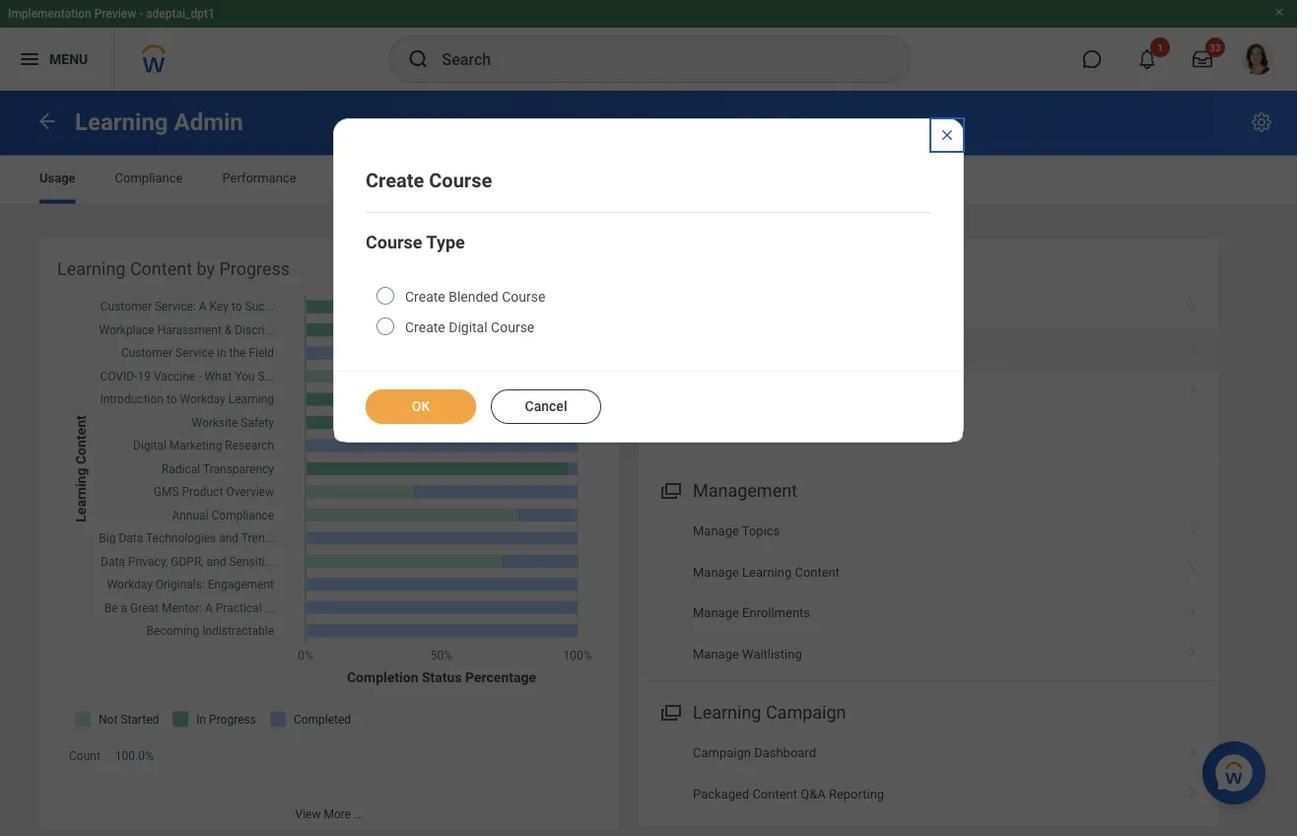 Task type: locate. For each thing, give the bounding box(es) containing it.
1 vertical spatial list
[[639, 511, 1219, 674]]

list containing manage topics
[[639, 511, 1219, 674]]

enrollments
[[743, 605, 811, 620]]

manage down 'manage enrollments'
[[693, 646, 739, 661]]

course left type
[[366, 232, 423, 253]]

tab list containing usage
[[20, 156, 1278, 204]]

chevron right image inside manage waitlisting link
[[1181, 639, 1207, 659]]

chevron right image for packaged content q&a reporting
[[1181, 779, 1207, 799]]

more
[[324, 807, 351, 821]]

1 horizontal spatial campaign
[[766, 702, 846, 723]]

list item
[[639, 329, 1219, 370]]

packaged content q&a reporting
[[693, 786, 885, 801]]

menu group image for management
[[657, 476, 683, 503]]

1 manage from the top
[[693, 524, 739, 539]]

manage for manage enrollments
[[693, 605, 739, 620]]

q&a
[[801, 786, 826, 801]]

3 chevron right image from the top
[[1181, 599, 1207, 618]]

create for create digital course
[[405, 319, 445, 335]]

manage down manage topics
[[693, 565, 739, 579]]

1 vertical spatial campaign
[[693, 745, 751, 760]]

create left digital
[[405, 319, 445, 335]]

menu group image for learning campaign
[[657, 698, 683, 725]]

0 vertical spatial list
[[639, 289, 1219, 453]]

0 horizontal spatial campaign
[[693, 745, 751, 760]]

learning admin main content
[[0, 91, 1298, 836]]

1 list from the top
[[639, 289, 1219, 453]]

chevron right image inside campaign dashboard link
[[1181, 739, 1207, 758]]

chevron right image for manage topics
[[1181, 517, 1207, 537]]

manage learning content link
[[639, 552, 1219, 593]]

list containing campaign dashboard
[[639, 733, 1219, 814]]

compliance
[[115, 171, 183, 185]]

100.0%
[[115, 749, 154, 763]]

manage enrollments link
[[639, 593, 1219, 633]]

by
[[197, 258, 215, 279]]

manage
[[693, 524, 739, 539], [693, 565, 739, 579], [693, 605, 739, 620], [693, 646, 739, 661]]

campaign up dashboard
[[766, 702, 846, 723]]

create for create blended course
[[405, 288, 445, 305]]

0 vertical spatial campaign
[[766, 702, 846, 723]]

learning up compliance
[[75, 108, 168, 136]]

4 chevron right image from the top
[[1181, 639, 1207, 659]]

manage for manage learning content
[[693, 565, 739, 579]]

count
[[69, 749, 100, 763]]

3 list from the top
[[639, 733, 1219, 814]]

preview
[[94, 7, 136, 21]]

usage
[[39, 171, 75, 185]]

create left blended
[[405, 288, 445, 305]]

tab list
[[20, 156, 1278, 204]]

campaign up packaged
[[693, 745, 751, 760]]

learning
[[75, 108, 168, 136], [57, 258, 126, 279], [743, 565, 792, 579], [693, 702, 762, 723]]

chevron right image inside manage learning content link
[[1181, 558, 1207, 577]]

learning down topics
[[743, 565, 792, 579]]

learning content by progress element
[[39, 239, 619, 830]]

2 manage from the top
[[693, 565, 739, 579]]

create course dialog
[[333, 118, 964, 443]]

manage up manage waitlisting
[[693, 605, 739, 620]]

1 vertical spatial create
[[405, 288, 445, 305]]

learning up the campaign dashboard
[[693, 702, 762, 723]]

course right blended
[[502, 288, 546, 305]]

admin
[[174, 108, 243, 136]]

create up course type
[[366, 169, 424, 192]]

create
[[366, 169, 424, 192], [405, 288, 445, 305], [405, 319, 445, 335]]

learning admin
[[75, 108, 243, 136]]

learning for admin
[[75, 108, 168, 136]]

2 chevron right image from the top
[[1181, 517, 1207, 537]]

0 vertical spatial menu group image
[[657, 476, 683, 503]]

ok button
[[366, 389, 476, 424]]

management
[[693, 481, 798, 502]]

list for learning campaign
[[639, 733, 1219, 814]]

configure this page image
[[1250, 110, 1274, 134]]

2 list from the top
[[639, 511, 1219, 674]]

3 chevron right image from the top
[[1181, 558, 1207, 577]]

chevron right image inside manage topics link
[[1181, 517, 1207, 537]]

...
[[354, 807, 363, 821]]

chevron right image
[[1181, 294, 1207, 314], [1181, 517, 1207, 537], [1181, 599, 1207, 618], [1181, 739, 1207, 758], [1181, 779, 1207, 799]]

chevron right image
[[1181, 335, 1207, 355], [1181, 376, 1207, 396], [1181, 558, 1207, 577], [1181, 639, 1207, 659]]

course type
[[366, 232, 465, 253]]

implementation
[[8, 7, 91, 21]]

course
[[429, 169, 492, 192], [366, 232, 423, 253], [502, 288, 546, 305], [491, 319, 535, 335]]

waitlisting
[[743, 646, 802, 661]]

learning campaign
[[693, 702, 846, 723]]

learning down usage
[[57, 258, 126, 279]]

1 chevron right image from the top
[[1181, 294, 1207, 314]]

campaign dashboard
[[693, 745, 816, 760]]

1 chevron right image from the top
[[1181, 335, 1207, 355]]

manage inside "link"
[[693, 605, 739, 620]]

3 manage from the top
[[693, 605, 739, 620]]

0 vertical spatial create
[[366, 169, 424, 192]]

chevron right image inside packaged content q&a reporting link
[[1181, 779, 1207, 799]]

chevron right image for campaign dashboard
[[1181, 739, 1207, 758]]

1 menu group image from the top
[[657, 476, 683, 503]]

course right digital
[[491, 319, 535, 335]]

create digital course
[[405, 319, 535, 335]]

4 chevron right image from the top
[[1181, 739, 1207, 758]]

manage for manage topics
[[693, 524, 739, 539]]

1 vertical spatial menu group image
[[657, 698, 683, 725]]

2 menu group image from the top
[[657, 698, 683, 725]]

learning inside list
[[743, 565, 792, 579]]

5 chevron right image from the top
[[1181, 779, 1207, 799]]

4 manage from the top
[[693, 646, 739, 661]]

content
[[447, 171, 492, 185], [130, 258, 192, 279], [795, 565, 840, 579], [753, 786, 798, 801]]

2 chevron right image from the top
[[1181, 376, 1207, 396]]

campaign
[[766, 702, 846, 723], [693, 745, 751, 760]]

type
[[426, 232, 465, 253]]

create for create course
[[366, 169, 424, 192]]

2 vertical spatial create
[[405, 319, 445, 335]]

list
[[639, 289, 1219, 453], [639, 511, 1219, 674], [639, 733, 1219, 814]]

chevron right image inside manage enrollments "link"
[[1181, 599, 1207, 618]]

manage enrollments
[[693, 605, 811, 620]]

manage left topics
[[693, 524, 739, 539]]

2 vertical spatial list
[[639, 733, 1219, 814]]

content left the providers
[[447, 171, 492, 185]]

menu group image
[[657, 476, 683, 503], [657, 698, 683, 725]]

learning for campaign
[[693, 702, 762, 723]]

view
[[295, 807, 321, 821]]



Task type: vqa. For each thing, say whether or not it's contained in the screenshot.
third list
yes



Task type: describe. For each thing, give the bounding box(es) containing it.
manage topics link
[[639, 511, 1219, 552]]

chevron right image inside list item
[[1181, 335, 1207, 355]]

cancel
[[525, 398, 567, 415]]

close job requisitions by location image
[[940, 127, 955, 143]]

previous page image
[[35, 109, 59, 133]]

notifications large image
[[1138, 49, 1158, 69]]

course type group
[[366, 231, 932, 353]]

performance
[[222, 171, 296, 185]]

view more ...
[[295, 807, 363, 821]]

course type button
[[366, 232, 465, 253]]

content up enrollments
[[795, 565, 840, 579]]

-
[[139, 7, 143, 21]]

content left by
[[130, 258, 192, 279]]

chevron right image for manage enrollments
[[1181, 599, 1207, 618]]

adeptai_dpt1
[[146, 7, 215, 21]]

100.0% button
[[115, 748, 156, 764]]

list item inside learning admin 'main content'
[[639, 329, 1219, 370]]

implementation preview -   adeptai_dpt1
[[8, 7, 215, 21]]

packaged
[[693, 786, 750, 801]]

learning content by progress
[[57, 258, 290, 279]]

campaign inside list
[[693, 745, 751, 760]]

implementation preview -   adeptai_dpt1 banner
[[0, 0, 1298, 91]]

content providers
[[447, 171, 549, 185]]

tab list inside learning admin 'main content'
[[20, 156, 1278, 204]]

course left the providers
[[429, 169, 492, 192]]

cancel button
[[491, 389, 601, 424]]

dashboard
[[754, 745, 816, 760]]

inbox large image
[[1193, 49, 1213, 69]]

manage waitlisting
[[693, 646, 802, 661]]

create course
[[366, 169, 492, 192]]

providers
[[495, 171, 549, 185]]

close environment banner image
[[1274, 6, 1286, 18]]

progress
[[219, 258, 290, 279]]

digital
[[449, 319, 488, 335]]

manage learning content
[[693, 565, 840, 579]]

create blended course
[[405, 288, 546, 305]]

blended
[[449, 288, 499, 305]]

topics
[[742, 524, 780, 539]]

learning for content
[[57, 258, 126, 279]]

manage for manage waitlisting
[[693, 646, 739, 661]]

list for management
[[639, 511, 1219, 674]]

manage topics
[[693, 524, 780, 539]]

profile logan mcneil element
[[1231, 37, 1286, 81]]

ok
[[412, 398, 430, 415]]

campaign dashboard link
[[639, 733, 1219, 773]]

reporting
[[829, 786, 885, 801]]

view more ... link
[[39, 797, 619, 830]]

content left q&a
[[753, 786, 798, 801]]

search image
[[407, 47, 430, 71]]

manage waitlisting link
[[639, 633, 1219, 674]]

engagement
[[336, 171, 408, 185]]

packaged content q&a reporting link
[[639, 773, 1219, 814]]



